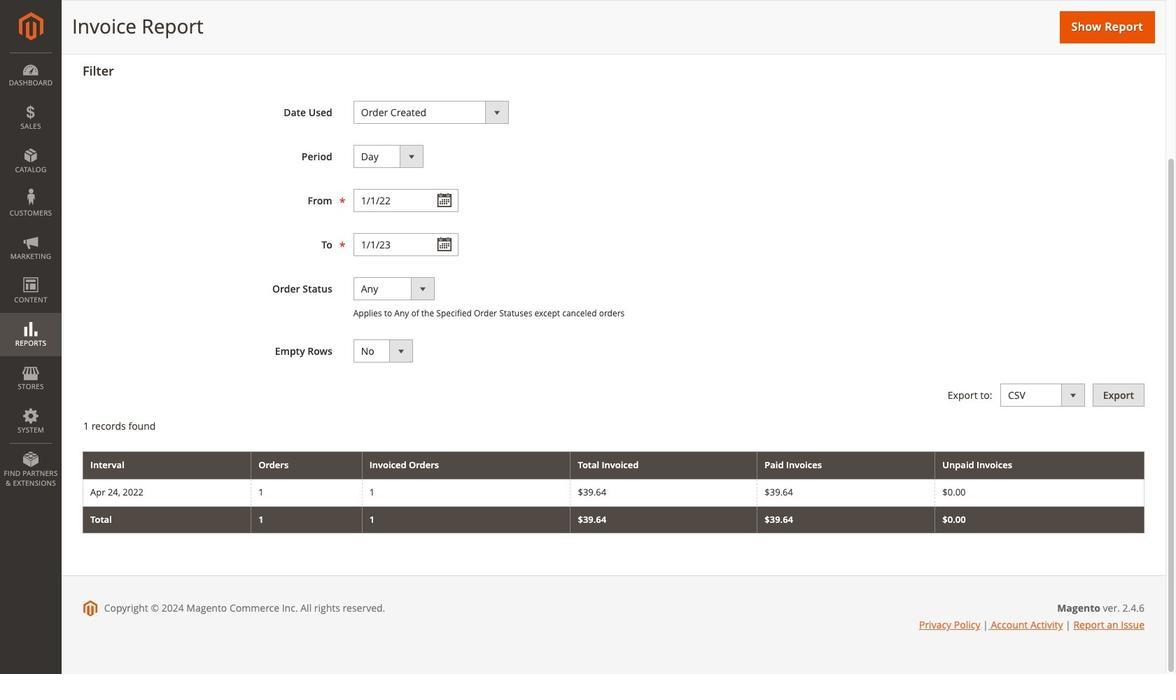 Task type: vqa. For each thing, say whether or not it's contained in the screenshot.
FROM text field
no



Task type: locate. For each thing, give the bounding box(es) containing it.
None text field
[[353, 189, 459, 212], [353, 233, 459, 256], [353, 189, 459, 212], [353, 233, 459, 256]]

menu bar
[[0, 53, 62, 495]]



Task type: describe. For each thing, give the bounding box(es) containing it.
magento admin panel image
[[19, 12, 43, 41]]



